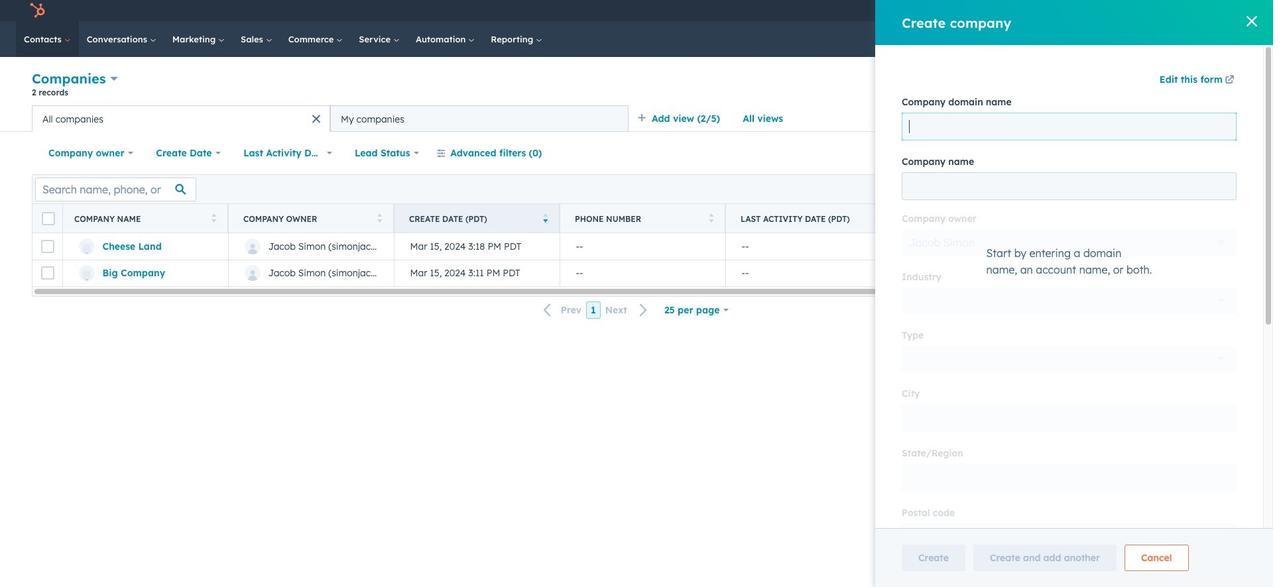 Task type: locate. For each thing, give the bounding box(es) containing it.
Search HubSpot search field
[[1088, 28, 1228, 50]]

3 press to sort. image from the left
[[709, 213, 714, 223]]

jacob simon image
[[1179, 5, 1191, 17]]

1 press to sort. image from the left
[[211, 213, 216, 223]]

4 press to sort. image from the left
[[875, 213, 880, 223]]

Search name, phone, or domain search field
[[35, 177, 196, 201]]

menu
[[982, 0, 1258, 21]]

press to sort. image
[[211, 213, 216, 223], [377, 213, 382, 223], [709, 213, 714, 223], [875, 213, 880, 223]]

press to sort. image for second press to sort. element from right
[[709, 213, 714, 223]]

press to sort. element
[[211, 213, 216, 225], [377, 213, 382, 225], [709, 213, 714, 225], [875, 213, 880, 225]]

4 press to sort. element from the left
[[875, 213, 880, 225]]

1 press to sort. element from the left
[[211, 213, 216, 225]]

banner
[[32, 68, 1242, 106]]

2 press to sort. image from the left
[[377, 213, 382, 223]]

press to sort. image for 3rd press to sort. element from right
[[377, 213, 382, 223]]



Task type: vqa. For each thing, say whether or not it's contained in the screenshot.
Press to sort. image
yes



Task type: describe. For each thing, give the bounding box(es) containing it.
press to sort. image for fourth press to sort. element from left
[[875, 213, 880, 223]]

3 press to sort. element from the left
[[709, 213, 714, 225]]

marketplaces image
[[1079, 6, 1091, 18]]

press to sort. image for 1st press to sort. element
[[211, 213, 216, 223]]

descending sort. press to sort ascending. element
[[543, 213, 548, 225]]

descending sort. press to sort ascending. image
[[543, 213, 548, 223]]

pagination navigation
[[536, 302, 656, 319]]

2 press to sort. element from the left
[[377, 213, 382, 225]]



